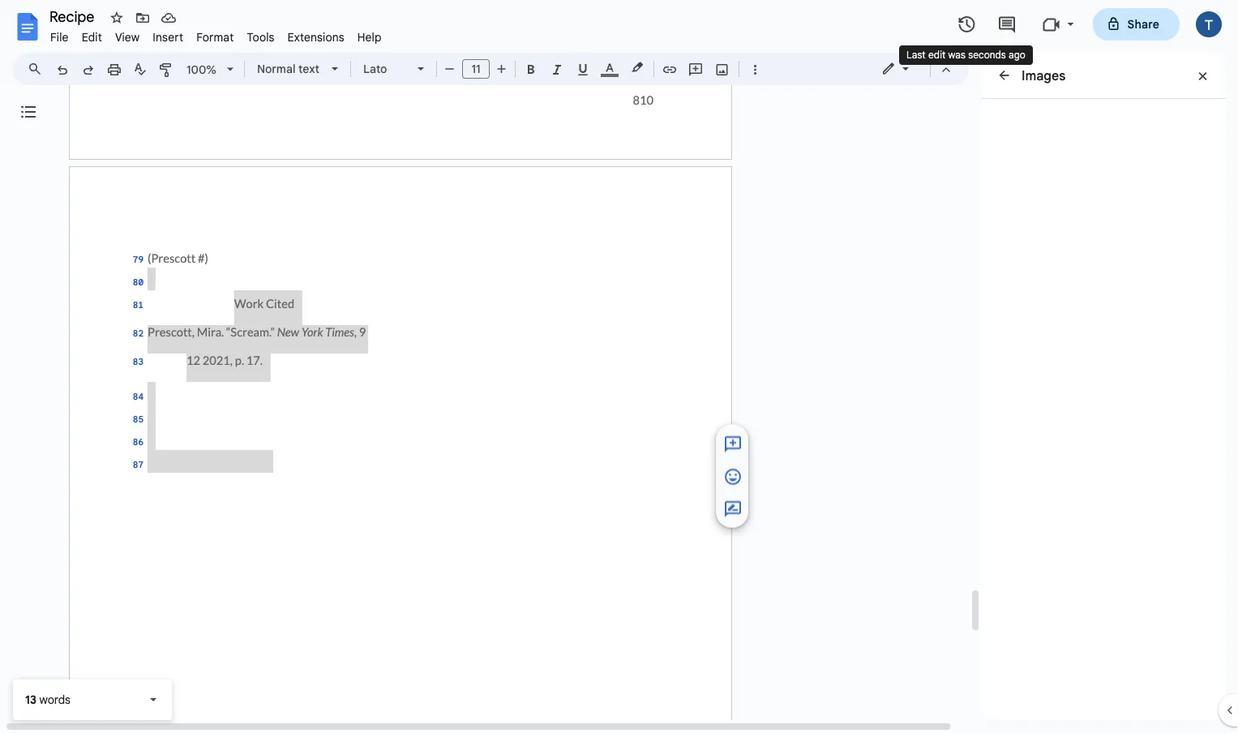 Task type: locate. For each thing, give the bounding box(es) containing it.
1 vertical spatial size image
[[723, 467, 743, 487]]

13
[[25, 693, 36, 707]]

size image
[[723, 435, 743, 454], [723, 467, 743, 487]]

Menus field
[[20, 58, 56, 80]]

insert
[[153, 30, 183, 44]]

format
[[196, 30, 234, 44]]

main toolbar
[[48, 0, 768, 629]]

images
[[1022, 67, 1066, 84]]

mode and view toolbar
[[869, 53, 959, 85]]

text color image
[[601, 58, 619, 77]]

Font size field
[[462, 59, 496, 79]]

Rename text field
[[44, 6, 104, 26]]

file
[[50, 30, 69, 44]]

menu bar containing file
[[44, 21, 388, 48]]

help menu item
[[351, 28, 388, 47]]

0 vertical spatial size image
[[723, 435, 743, 454]]

words
[[39, 693, 70, 707]]

menu bar banner
[[0, 0, 1238, 733]]

edit menu item
[[75, 28, 109, 47]]

styles list. normal text selected. option
[[257, 58, 322, 80]]

edit
[[82, 30, 102, 44]]

view menu item
[[109, 28, 146, 47]]

Zoom field
[[180, 58, 241, 82]]

text
[[299, 62, 319, 76]]

menu bar inside menu bar banner
[[44, 21, 388, 48]]

insert image image
[[713, 58, 732, 80]]

menu bar
[[44, 21, 388, 48]]

highlight color image
[[629, 58, 646, 77]]

2 size image from the top
[[723, 467, 743, 487]]



Task type: vqa. For each thing, say whether or not it's contained in the screenshot.
Drawing application
no



Task type: describe. For each thing, give the bounding box(es) containing it.
normal
[[257, 62, 296, 76]]

insert menu item
[[146, 28, 190, 47]]

normal text
[[257, 62, 319, 76]]

format menu item
[[190, 28, 240, 47]]

lato
[[363, 62, 387, 76]]

font list. lato selected. option
[[363, 58, 408, 80]]

https://encrypted tbn3.gstatic.com/images?q=tbn:and9gcsb adfrmuyfwvrr cumtdlwqrdskbohguitgwcdxkj7fccfqbq image
[[984, 101, 1102, 195]]

view
[[115, 30, 140, 44]]

share
[[1128, 17, 1160, 31]]

tools
[[247, 30, 275, 44]]

help
[[357, 30, 382, 44]]

extensions
[[288, 30, 344, 44]]

Star checkbox
[[105, 6, 128, 29]]

share button
[[1093, 8, 1180, 41]]

explore section
[[982, 53, 1225, 721]]

extensions menu item
[[281, 28, 351, 47]]

size image
[[723, 500, 743, 519]]

1 size image from the top
[[723, 435, 743, 454]]

file menu item
[[44, 28, 75, 47]]

Font size text field
[[463, 59, 489, 79]]

images application
[[0, 0, 1238, 733]]

13 words
[[25, 693, 70, 707]]

Zoom text field
[[182, 58, 221, 81]]

tools menu item
[[240, 28, 281, 47]]



